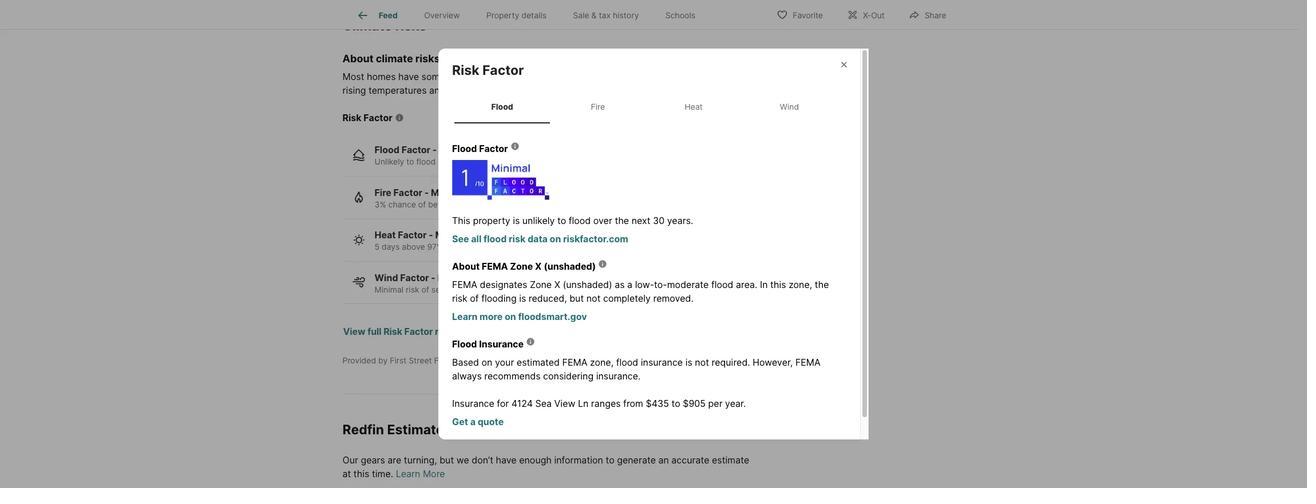 Task type: locate. For each thing, give the bounding box(es) containing it.
flood for flood insurance
[[452, 339, 477, 350]]

0 horizontal spatial have
[[398, 71, 419, 82]]

97°
[[427, 242, 440, 252]]

ln inside risk factor dialog
[[578, 398, 588, 410]]

0 horizontal spatial zone,
[[590, 357, 614, 368]]

flood inside flood tab
[[491, 102, 513, 112]]

overview
[[424, 10, 460, 20]]

a inside fire factor - moderate 3% chance of being in a wildfire in next 30 years
[[460, 199, 465, 209]]

- up 97°
[[429, 229, 433, 241]]

a down moderate
[[460, 199, 465, 209]]

- inside fire factor - moderate 3% chance of being in a wildfire in next 30 years
[[424, 187, 429, 198]]

1 vertical spatial view
[[554, 398, 575, 410]]

1 vertical spatial minimal
[[438, 272, 473, 284]]

0 vertical spatial by
[[650, 71, 660, 82]]

minimal up severe at the bottom
[[438, 272, 473, 284]]

zone for designates
[[530, 279, 552, 291]]

1 horizontal spatial a
[[470, 417, 476, 428]]

minimal inside flood factor - minimal unlikely to flood in next 30 years
[[439, 144, 474, 156]]

1 horizontal spatial not
[[695, 357, 709, 368]]

on left your
[[482, 357, 492, 368]]

not left completely
[[586, 293, 601, 304]]

don't
[[472, 455, 493, 466]]

not inside fema designates zone x (unshaded) as a low-to-moderate flood area. in this zone, the risk of flooding is reduced, but not completely removed.
[[586, 293, 601, 304]]

of inside wind factor - minimal minimal risk of severe winds over next 30 years
[[421, 285, 429, 294]]

1 vertical spatial tab list
[[452, 91, 846, 124]]

tab list
[[342, 0, 718, 29], [452, 91, 846, 124]]

is left unlikely
[[513, 215, 520, 227]]

risk left severe at the bottom
[[406, 285, 419, 294]]

1 vertical spatial for
[[447, 422, 465, 438]]

temperatures
[[369, 85, 427, 96]]

next down the about fema zone x (unshaded)
[[502, 285, 519, 294]]

fema down expected
[[452, 279, 477, 291]]

1 vertical spatial 4124
[[468, 422, 500, 438]]

minimal up moderate
[[439, 144, 474, 156]]

1 horizontal spatial have
[[496, 455, 517, 466]]

days
[[382, 242, 400, 252], [528, 242, 546, 252]]

about inside risk factor dialog
[[452, 261, 480, 272]]

next left years.
[[632, 215, 650, 227]]

heat inside tab
[[685, 102, 703, 112]]

1 horizontal spatial by
[[650, 71, 660, 82]]

factor up "unlikely" on the left top of page
[[402, 144, 430, 156]]

flood inside flood factor - minimal unlikely to flood in next 30 years
[[375, 144, 399, 156]]

0 horizontal spatial on
[[482, 357, 492, 368]]

for up quote
[[497, 398, 509, 410]]

0 vertical spatial minimal
[[439, 144, 474, 156]]

flood left area.
[[711, 279, 733, 291]]

completely
[[603, 293, 651, 304]]

climate
[[342, 18, 392, 34]]

1 vertical spatial about
[[452, 261, 480, 272]]

zone
[[510, 261, 533, 272], [530, 279, 552, 291]]

1 vertical spatial is
[[519, 293, 526, 304]]

low-
[[635, 279, 654, 291]]

risk factor element
[[452, 49, 538, 79]]

0 vertical spatial tab list
[[342, 0, 718, 29]]

about for about fema zone x (unshaded)
[[452, 261, 480, 272]]

risk inside fema designates zone x (unshaded) as a low-to-moderate flood area. in this zone, the risk of flooding is reduced, but not completely removed.
[[452, 293, 467, 304]]

next down flood factor
[[447, 157, 463, 167]]

factor down "above"
[[400, 272, 429, 284]]

- inside wind factor - minimal minimal risk of severe winds over next 30 years
[[431, 272, 435, 284]]

details
[[521, 10, 547, 20]]

recommends
[[484, 371, 541, 382]]

flood
[[491, 102, 513, 112], [452, 143, 477, 154], [375, 144, 399, 156], [452, 339, 477, 350]]

insurance for 4124 sea view ln ranges from $435 to $905 per year.
[[452, 398, 746, 410]]

on right more on the bottom left of page
[[505, 311, 516, 323]]

on
[[550, 233, 561, 245], [505, 311, 516, 323], [482, 357, 492, 368]]

this inside heat factor - major 5 days above 97° expected this year, 14 days in 30 years
[[480, 242, 494, 252]]

0 horizontal spatial and
[[429, 85, 445, 96]]

1 horizontal spatial x
[[554, 279, 560, 291]]

0 vertical spatial the
[[615, 215, 629, 227]]

zone up the reduced,
[[530, 279, 552, 291]]

climate up homes
[[376, 52, 413, 64]]

0 vertical spatial but
[[569, 293, 584, 304]]

1 horizontal spatial and
[[554, 71, 570, 82]]

2 horizontal spatial on
[[550, 233, 561, 245]]

4124
[[511, 398, 533, 410], [468, 422, 500, 438]]

fire factor - moderate 3% chance of being in a wildfire in next 30 years
[[375, 187, 558, 209]]

flood down levels.
[[491, 102, 513, 112]]

0 vertical spatial this
[[480, 242, 494, 252]]

wind inside tab
[[780, 102, 799, 112]]

feed link
[[356, 9, 398, 22]]

but
[[569, 293, 584, 304], [440, 455, 454, 466]]

on right data
[[550, 233, 561, 245]]

of left flooding
[[470, 293, 479, 304]]

risk factor inside dialog
[[452, 63, 524, 79]]

out
[[871, 10, 885, 20]]

climate
[[376, 52, 413, 64], [663, 71, 694, 82]]

time.
[[372, 469, 393, 480]]

insurance up get a quote
[[452, 398, 494, 410]]

&
[[591, 10, 597, 20]]

years down flood factor
[[478, 157, 498, 167]]

but inside fema designates zone x (unshaded) as a low-to-moderate flood area. in this zone, the risk of flooding is reduced, but not completely removed.
[[569, 293, 584, 304]]

1 vertical spatial x
[[554, 279, 560, 291]]

1 horizontal spatial heat
[[685, 102, 703, 112]]

ln left ranges
[[578, 398, 588, 410]]

30 inside fire factor - moderate 3% chance of being in a wildfire in next 30 years
[[525, 199, 535, 209]]

view down considering
[[554, 398, 575, 410]]

next inside fire factor - moderate 3% chance of being in a wildfire in next 30 years
[[506, 199, 522, 209]]

view left full
[[343, 326, 365, 338]]

years inside heat factor - major 5 days above 97° expected this year, 14 days in 30 years
[[569, 242, 590, 252]]

in up moderate
[[438, 157, 444, 167]]

by left first
[[378, 356, 388, 366]]

0 vertical spatial fire
[[591, 102, 605, 112]]

(unshaded)
[[544, 261, 596, 272], [563, 279, 612, 291]]

sea
[[535, 398, 552, 410], [503, 422, 528, 438]]

about
[[342, 52, 373, 64], [452, 261, 480, 272]]

a right get
[[470, 417, 476, 428]]

30 inside risk factor dialog
[[653, 215, 665, 227]]

0 vertical spatial for
[[497, 398, 509, 410]]

about down expected
[[452, 261, 480, 272]]

tab list containing flood
[[452, 91, 846, 124]]

0 horizontal spatial 4124
[[468, 422, 500, 438]]

this property is unlikely to flood over the next 30 years.
[[452, 215, 693, 227]]

0 vertical spatial zone
[[510, 261, 533, 272]]

30
[[465, 157, 476, 167], [525, 199, 535, 209], [653, 215, 665, 227], [557, 242, 567, 252], [521, 285, 531, 294]]

factor up the street
[[404, 326, 433, 338]]

report
[[435, 326, 462, 338]]

sea
[[448, 85, 463, 96]]

risk left data
[[509, 233, 525, 245]]

0 horizontal spatial fire
[[375, 187, 391, 198]]

0 vertical spatial x
[[535, 261, 542, 272]]

next up property on the top of the page
[[506, 199, 522, 209]]

fire inside fire factor - moderate 3% chance of being in a wildfire in next 30 years
[[375, 187, 391, 198]]

unlikely
[[375, 157, 404, 167]]

factor up chance
[[393, 187, 422, 198]]

1 vertical spatial climate
[[663, 71, 694, 82]]

1 vertical spatial (unshaded)
[[563, 279, 612, 291]]

4124 right get
[[468, 422, 500, 438]]

(unshaded) inside fema designates zone x (unshaded) as a low-to-moderate flood area. in this zone, the risk of flooding is reduced, but not completely removed.
[[563, 279, 612, 291]]

0 horizontal spatial not
[[586, 293, 601, 304]]

risk up sea
[[452, 63, 479, 79]]

1 horizontal spatial learn
[[452, 311, 477, 323]]

above
[[402, 242, 425, 252]]

0 vertical spatial over
[[593, 215, 612, 227]]

0 vertical spatial risk factor
[[452, 63, 524, 79]]

wind inside wind factor - minimal minimal risk of severe winds over next 30 years
[[375, 272, 398, 284]]

2 vertical spatial risk
[[383, 326, 402, 338]]

0 vertical spatial ln
[[578, 398, 588, 410]]

1 days from the left
[[382, 242, 400, 252]]

1 horizontal spatial sea
[[535, 398, 552, 410]]

zone, right in
[[789, 279, 812, 291]]

and left may
[[554, 71, 570, 82]]

30 inside heat factor - major 5 days above 97° expected this year, 14 days in 30 years
[[557, 242, 567, 252]]

for inside risk factor dialog
[[497, 398, 509, 410]]

fire for fire
[[591, 102, 605, 112]]

a right as
[[627, 279, 632, 291]]

wind
[[780, 102, 799, 112], [375, 272, 398, 284]]

4124 inside risk factor dialog
[[511, 398, 533, 410]]

on inside based on your estimated fema zone, flood insurance is not required. however, fema always recommends considering insurance.
[[482, 357, 492, 368]]

2 horizontal spatial risk
[[452, 63, 479, 79]]

wind tab
[[741, 93, 837, 121]]

30 up unlikely
[[525, 199, 535, 209]]

of up levels.
[[466, 71, 474, 82]]

factor up "above"
[[398, 229, 427, 241]]

factor
[[482, 63, 524, 79], [364, 112, 392, 124], [479, 143, 508, 154], [402, 144, 430, 156], [393, 187, 422, 198], [398, 229, 427, 241], [400, 272, 429, 284], [404, 326, 433, 338]]

favorite
[[793, 10, 823, 20]]

to right "unlikely" on the left top of page
[[406, 157, 414, 167]]

and
[[554, 71, 570, 82], [429, 85, 445, 96]]

to inside 'our gears are turning, but we don't have enough information to generate an accurate estimate at this time.'
[[606, 455, 614, 466]]

0 vertical spatial not
[[586, 293, 601, 304]]

(unshaded) for designates
[[563, 279, 612, 291]]

fema designates zone x (unshaded) as a low-to-moderate flood area. in this zone, the risk of flooding is reduced, but not completely removed.
[[452, 279, 829, 304]]

learn for learn more
[[396, 469, 420, 480]]

heat down the change
[[685, 102, 703, 112]]

wildfire
[[467, 199, 495, 209]]

sea down considering
[[535, 398, 552, 410]]

1 vertical spatial risk
[[342, 112, 361, 124]]

in right data
[[548, 242, 555, 252]]

is inside fema designates zone x (unshaded) as a low-to-moderate flood area. in this zone, the risk of flooding is reduced, but not completely removed.
[[519, 293, 526, 304]]

feed
[[379, 10, 398, 20]]

2 vertical spatial on
[[482, 357, 492, 368]]

of inside most homes have some risk of natural disasters, and may be impacted by climate change due to rising temperatures and sea levels.
[[466, 71, 474, 82]]

1 vertical spatial by
[[378, 356, 388, 366]]

0 vertical spatial learn
[[452, 311, 477, 323]]

0 horizontal spatial risk
[[342, 112, 361, 124]]

(unshaded) for fema
[[544, 261, 596, 272]]

turning,
[[404, 455, 437, 466]]

1 vertical spatial sea
[[503, 422, 528, 438]]

schools
[[665, 10, 695, 20]]

x inside fema designates zone x (unshaded) as a low-to-moderate flood area. in this zone, the risk of flooding is reduced, but not completely removed.
[[554, 279, 560, 291]]

1 horizontal spatial zone,
[[789, 279, 812, 291]]

our gears are turning, but we don't have enough information to generate an accurate estimate at this time.
[[342, 455, 749, 480]]

flood up "unlikely" on the left top of page
[[375, 144, 399, 156]]

based
[[452, 357, 479, 368]]

1 vertical spatial risks
[[415, 52, 440, 64]]

climate up heat tab
[[663, 71, 694, 82]]

have
[[398, 71, 419, 82], [496, 455, 517, 466]]

fema up considering
[[562, 357, 587, 368]]

0 vertical spatial have
[[398, 71, 419, 82]]

insurance up your
[[479, 339, 524, 350]]

flood inside flood factor - minimal unlikely to flood in next 30 years
[[416, 157, 436, 167]]

1 vertical spatial not
[[695, 357, 709, 368]]

this left year,
[[480, 242, 494, 252]]

years up unlikely
[[537, 199, 558, 209]]

0 vertical spatial heat
[[685, 102, 703, 112]]

0 horizontal spatial x
[[535, 261, 542, 272]]

years inside fire factor - moderate 3% chance of being in a wildfire in next 30 years
[[537, 199, 558, 209]]

learn
[[452, 311, 477, 323], [396, 469, 420, 480]]

learn down turning,
[[396, 469, 420, 480]]

0 horizontal spatial risk factor
[[342, 112, 392, 124]]

risk up report
[[452, 293, 467, 304]]

may
[[573, 71, 591, 82]]

about climate risks
[[342, 52, 440, 64]]

3%
[[375, 199, 386, 209]]

flood for flood factor
[[452, 143, 477, 154]]

1 horizontal spatial over
[[593, 215, 612, 227]]

1 vertical spatial zone
[[530, 279, 552, 291]]

as
[[615, 279, 625, 291]]

quote
[[478, 417, 504, 428]]

factor inside flood factor - minimal unlikely to flood in next 30 years
[[402, 144, 430, 156]]

to right due
[[750, 71, 759, 82]]

1 vertical spatial fire
[[375, 187, 391, 198]]

redfin estimate for 4124 sea view ln
[[342, 422, 582, 438]]

heat inside heat factor - major 5 days above 97° expected this year, 14 days in 30 years
[[375, 229, 396, 241]]

sea up enough
[[503, 422, 528, 438]]

zone inside fema designates zone x (unshaded) as a low-to-moderate flood area. in this zone, the risk of flooding is reduced, but not completely removed.
[[530, 279, 552, 291]]

0 vertical spatial about
[[342, 52, 373, 64]]

and down some on the left top
[[429, 85, 445, 96]]

zone, inside based on your estimated fema zone, flood insurance is not required. however, fema always recommends considering insurance.
[[590, 357, 614, 368]]

1 horizontal spatial climate
[[663, 71, 694, 82]]

insurance
[[479, 339, 524, 350], [452, 398, 494, 410]]

- inside flood factor - minimal unlikely to flood in next 30 years
[[433, 144, 437, 156]]

1 horizontal spatial this
[[480, 242, 494, 252]]

the
[[615, 215, 629, 227], [815, 279, 829, 291]]

1 vertical spatial this
[[770, 279, 786, 291]]

1 vertical spatial the
[[815, 279, 829, 291]]

per
[[708, 398, 723, 410]]

fire
[[591, 102, 605, 112], [375, 187, 391, 198]]

view up enough
[[531, 422, 563, 438]]

learn more
[[396, 469, 445, 480]]

0 vertical spatial risk
[[452, 63, 479, 79]]

30 right data
[[557, 242, 567, 252]]

wind for wind factor - minimal minimal risk of severe winds over next 30 years
[[375, 272, 398, 284]]

2 vertical spatial a
[[470, 417, 476, 428]]

risks
[[395, 18, 427, 34], [415, 52, 440, 64]]

fire up 3%
[[375, 187, 391, 198]]

years up floodsmart.gov
[[533, 285, 554, 294]]

heat for heat factor - major 5 days above 97° expected this year, 14 days in 30 years
[[375, 229, 396, 241]]

1 vertical spatial wind
[[375, 272, 398, 284]]

- for heat
[[429, 229, 433, 241]]

risk up sea
[[448, 71, 463, 82]]

1 horizontal spatial risk
[[383, 326, 402, 338]]

1 horizontal spatial for
[[497, 398, 509, 410]]

- up severe at the bottom
[[431, 272, 435, 284]]

for up we
[[447, 422, 465, 438]]

learn more on floodsmart.gov link
[[452, 311, 587, 323]]

schools tab
[[652, 2, 709, 29]]

the inside fema designates zone x (unshaded) as a low-to-moderate flood area. in this zone, the risk of flooding is reduced, but not completely removed.
[[815, 279, 829, 291]]

flood up based
[[452, 339, 477, 350]]

in down moderate
[[451, 199, 458, 209]]

30 down the about fema zone x (unshaded)
[[521, 285, 531, 294]]

about up most
[[342, 52, 373, 64]]

0 vertical spatial and
[[554, 71, 570, 82]]

based on your estimated fema zone, flood insurance is not required. however, fema always recommends considering insurance.
[[452, 357, 821, 382]]

climate inside most homes have some risk of natural disasters, and may be impacted by climate change due to rising temperatures and sea levels.
[[663, 71, 694, 82]]

1 vertical spatial a
[[627, 279, 632, 291]]

- inside heat factor - major 5 days above 97° expected this year, 14 days in 30 years
[[429, 229, 433, 241]]

risk factor up levels.
[[452, 63, 524, 79]]

provided
[[342, 356, 376, 366]]

1 horizontal spatial days
[[528, 242, 546, 252]]

flood up the "riskfactor.com"
[[569, 215, 591, 227]]

at
[[342, 469, 351, 480]]

unlikely
[[522, 215, 555, 227]]

risk inside dialog
[[452, 63, 479, 79]]

0 vertical spatial a
[[460, 199, 465, 209]]

-
[[433, 144, 437, 156], [424, 187, 429, 198], [429, 229, 433, 241], [431, 272, 435, 284]]

tax
[[599, 10, 611, 20]]

1 vertical spatial over
[[483, 285, 500, 294]]

overview tab
[[411, 2, 473, 29]]

change
[[697, 71, 729, 82]]

0 vertical spatial view
[[343, 326, 365, 338]]

x up the reduced,
[[554, 279, 560, 291]]

but left we
[[440, 455, 454, 466]]

removed.
[[653, 293, 693, 304]]

1 horizontal spatial fire
[[591, 102, 605, 112]]

30 left years.
[[653, 215, 665, 227]]

learn up report
[[452, 311, 477, 323]]

years inside wind factor - minimal minimal risk of severe winds over next 30 years
[[533, 285, 554, 294]]

about for about climate risks
[[342, 52, 373, 64]]

minimal for flood factor - minimal
[[439, 144, 474, 156]]

1 horizontal spatial the
[[815, 279, 829, 291]]

(unshaded) left as
[[563, 279, 612, 291]]

1 horizontal spatial but
[[569, 293, 584, 304]]

1 vertical spatial on
[[505, 311, 516, 323]]

risk factor down the rising
[[342, 112, 392, 124]]

flood tab
[[454, 93, 550, 121]]

1 vertical spatial risk factor
[[342, 112, 392, 124]]

learn inside risk factor dialog
[[452, 311, 477, 323]]

30 down flood factor
[[465, 157, 476, 167]]

- up being
[[424, 187, 429, 198]]

2 horizontal spatial this
[[770, 279, 786, 291]]

fire inside tab
[[591, 102, 605, 112]]

over up the "riskfactor.com"
[[593, 215, 612, 227]]

all
[[471, 233, 481, 245]]

1 horizontal spatial risk factor
[[452, 63, 524, 79]]

zone, up insurance. at the left bottom of page
[[590, 357, 614, 368]]

heat for heat
[[685, 102, 703, 112]]

x down data
[[535, 261, 542, 272]]

view full risk factor report
[[343, 326, 462, 338]]

0 horizontal spatial a
[[460, 199, 465, 209]]

30 inside flood factor - minimal unlikely to flood in next 30 years
[[465, 157, 476, 167]]

risk down the rising
[[342, 112, 361, 124]]

2 vertical spatial this
[[354, 469, 369, 480]]

are
[[388, 455, 401, 466]]

0 vertical spatial sea
[[535, 398, 552, 410]]

4124 down recommends
[[511, 398, 533, 410]]

0 horizontal spatial wind
[[375, 272, 398, 284]]

factor up levels.
[[482, 63, 524, 79]]

considering
[[543, 371, 594, 382]]

is up learn more on floodsmart.gov in the bottom of the page
[[519, 293, 526, 304]]

flood right "unlikely" on the left top of page
[[416, 157, 436, 167]]

this right in
[[770, 279, 786, 291]]

(unshaded) down the "riskfactor.com"
[[544, 261, 596, 272]]

0 horizontal spatial this
[[354, 469, 369, 480]]

x for designates
[[554, 279, 560, 291]]

but right the reduced,
[[569, 293, 584, 304]]

1 vertical spatial learn
[[396, 469, 420, 480]]

flood factor - minimal unlikely to flood in next 30 years
[[375, 144, 498, 167]]

1 vertical spatial but
[[440, 455, 454, 466]]

1 vertical spatial zone,
[[590, 357, 614, 368]]

- left flood factor
[[433, 144, 437, 156]]

flood factor
[[452, 143, 508, 154]]

fire down be
[[591, 102, 605, 112]]

by
[[650, 71, 660, 82], [378, 356, 388, 366]]

years down this property is unlikely to flood over the next 30 years.
[[569, 242, 590, 252]]

history
[[613, 10, 639, 20]]



Task type: describe. For each thing, give the bounding box(es) containing it.
moderate
[[431, 187, 474, 198]]

0 vertical spatial risks
[[395, 18, 427, 34]]

year.
[[725, 398, 746, 410]]

next inside wind factor - minimal minimal risk of severe winds over next 30 years
[[502, 285, 519, 294]]

1 vertical spatial and
[[429, 85, 445, 96]]

0 vertical spatial insurance
[[479, 339, 524, 350]]

2 days from the left
[[528, 242, 546, 252]]

1 vertical spatial ln
[[566, 422, 582, 438]]

generate
[[617, 455, 656, 466]]

a inside fema designates zone x (unshaded) as a low-to-moderate flood area. in this zone, the risk of flooding is reduced, but not completely removed.
[[627, 279, 632, 291]]

sale & tax history
[[573, 10, 639, 20]]

fire for fire factor - moderate 3% chance of being in a wildfire in next 30 years
[[375, 187, 391, 198]]

tab list containing feed
[[342, 0, 718, 29]]

to inside flood factor - minimal unlikely to flood in next 30 years
[[406, 157, 414, 167]]

information
[[554, 455, 603, 466]]

0 horizontal spatial the
[[615, 215, 629, 227]]

over inside risk factor dialog
[[593, 215, 612, 227]]

risk factor dialog
[[438, 49, 869, 461]]

sea inside risk factor dialog
[[535, 398, 552, 410]]

property details
[[486, 10, 547, 20]]

fema inside fema designates zone x (unshaded) as a low-to-moderate flood area. in this zone, the risk of flooding is reduced, but not completely removed.
[[452, 279, 477, 291]]

fema up the designates
[[482, 261, 508, 272]]

learn more on floodsmart.gov
[[452, 311, 587, 323]]

by inside most homes have some risk of natural disasters, and may be impacted by climate change due to rising temperatures and sea levels.
[[650, 71, 660, 82]]

enough
[[519, 455, 552, 466]]

- for flood
[[433, 144, 437, 156]]

due
[[731, 71, 748, 82]]

factor inside button
[[404, 326, 433, 338]]

insurance.
[[596, 371, 641, 382]]

- for wind
[[431, 272, 435, 284]]

in inside flood factor - minimal unlikely to flood in next 30 years
[[438, 157, 444, 167]]

severe
[[431, 285, 457, 294]]

next inside risk factor dialog
[[632, 215, 650, 227]]

is inside based on your estimated fema zone, flood insurance is not required. however, fema always recommends considering insurance.
[[685, 357, 692, 368]]

share button
[[899, 3, 956, 26]]

heat tab
[[646, 93, 741, 121]]

view inside button
[[343, 326, 365, 338]]

provided by first street foundation
[[342, 356, 476, 366]]

5
[[375, 242, 379, 252]]

14
[[517, 242, 526, 252]]

our
[[342, 455, 358, 466]]

more
[[423, 469, 445, 480]]

risk inside most homes have some risk of natural disasters, and may be impacted by climate change due to rising temperatures and sea levels.
[[448, 71, 463, 82]]

x-out
[[863, 10, 885, 20]]

an
[[658, 455, 669, 466]]

foundation
[[434, 356, 476, 366]]

get a quote link
[[452, 417, 504, 428]]

however,
[[753, 357, 793, 368]]

x-
[[863, 10, 871, 20]]

to right unlikely
[[557, 215, 566, 227]]

this inside 'our gears are turning, but we don't have enough information to generate an accurate estimate at this time.'
[[354, 469, 369, 480]]

- for fire
[[424, 187, 429, 198]]

first
[[390, 356, 406, 366]]

fema right however,
[[795, 357, 821, 368]]

factor inside heat factor - major 5 days above 97° expected this year, 14 days in 30 years
[[398, 229, 427, 241]]

factor inside fire factor - moderate 3% chance of being in a wildfire in next 30 years
[[393, 187, 422, 198]]

flood for flood factor - minimal unlikely to flood in next 30 years
[[375, 144, 399, 156]]

years.
[[667, 215, 693, 227]]

to left $905
[[671, 398, 680, 410]]

favorite button
[[767, 3, 833, 26]]

factor down flood tab
[[479, 143, 508, 154]]

2 vertical spatial minimal
[[375, 285, 404, 294]]

street
[[409, 356, 432, 366]]

rising
[[342, 85, 366, 96]]

not inside based on your estimated fema zone, flood insurance is not required. however, fema always recommends considering insurance.
[[695, 357, 709, 368]]

to inside most homes have some risk of natural disasters, and may be impacted by climate change due to rising temperatures and sea levels.
[[750, 71, 759, 82]]

year,
[[496, 242, 514, 252]]

heat factor - major 5 days above 97° expected this year, 14 days in 30 years
[[375, 229, 590, 252]]

next inside flood factor - minimal unlikely to flood in next 30 years
[[447, 157, 463, 167]]

flood inside fema designates zone x (unshaded) as a low-to-moderate flood area. in this zone, the risk of flooding is reduced, but not completely removed.
[[711, 279, 733, 291]]

area.
[[736, 279, 757, 291]]

fire tab
[[550, 93, 646, 121]]

30 inside wind factor - minimal minimal risk of severe winds over next 30 years
[[521, 285, 531, 294]]

have inside 'our gears are turning, but we don't have enough information to generate an accurate estimate at this time.'
[[496, 455, 517, 466]]

minimal for wind factor - minimal
[[438, 272, 473, 284]]

most
[[342, 71, 364, 82]]

designates
[[480, 279, 527, 291]]

estimate
[[712, 455, 749, 466]]

0 vertical spatial on
[[550, 233, 561, 245]]

in inside heat factor - major 5 days above 97° expected this year, 14 days in 30 years
[[548, 242, 555, 252]]

x for fema
[[535, 261, 542, 272]]

this inside fema designates zone x (unshaded) as a low-to-moderate flood area. in this zone, the risk of flooding is reduced, but not completely removed.
[[770, 279, 786, 291]]

view inside risk factor dialog
[[554, 398, 575, 410]]

flood down property on the top of the page
[[484, 233, 507, 245]]

years inside flood factor - minimal unlikely to flood in next 30 years
[[478, 157, 498, 167]]

always
[[452, 371, 482, 382]]

risk inside wind factor - minimal minimal risk of severe winds over next 30 years
[[406, 285, 419, 294]]

sale
[[573, 10, 589, 20]]

redfin
[[342, 422, 384, 438]]

see all flood risk data on riskfactor.com link
[[452, 233, 628, 245]]

get
[[452, 417, 468, 428]]

expected
[[443, 242, 478, 252]]

chance
[[388, 199, 416, 209]]

tab list inside risk factor dialog
[[452, 91, 846, 124]]

but inside 'our gears are turning, but we don't have enough information to generate an accurate estimate at this time.'
[[440, 455, 454, 466]]

flood for flood
[[491, 102, 513, 112]]

get a quote
[[452, 417, 504, 428]]

of inside fema designates zone x (unshaded) as a low-to-moderate flood area. in this zone, the risk of flooding is reduced, but not completely removed.
[[470, 293, 479, 304]]

data
[[528, 233, 548, 245]]

property
[[473, 215, 510, 227]]

impacted
[[607, 71, 647, 82]]

moderate
[[667, 279, 709, 291]]

sale & tax history tab
[[560, 2, 652, 29]]

2 vertical spatial view
[[531, 422, 563, 438]]

flood insurance
[[452, 339, 524, 350]]

see all flood risk data on riskfactor.com
[[452, 233, 628, 245]]

$435
[[646, 398, 669, 410]]

of inside fire factor - moderate 3% chance of being in a wildfire in next 30 years
[[418, 199, 426, 209]]

over inside wind factor - minimal minimal risk of severe winds over next 30 years
[[483, 285, 500, 294]]

0 horizontal spatial climate
[[376, 52, 413, 64]]

0 horizontal spatial sea
[[503, 422, 528, 438]]

factor down temperatures
[[364, 112, 392, 124]]

flood inside based on your estimated fema zone, flood insurance is not required. however, fema always recommends considering insurance.
[[616, 357, 638, 368]]

this
[[452, 215, 470, 227]]

flooding
[[481, 293, 517, 304]]

risk inside button
[[383, 326, 402, 338]]

levels.
[[466, 85, 493, 96]]

zone, inside fema designates zone x (unshaded) as a low-to-moderate flood area. in this zone, the risk of flooding is reduced, but not completely removed.
[[789, 279, 812, 291]]

see
[[452, 233, 469, 245]]

1 vertical spatial insurance
[[452, 398, 494, 410]]

accurate
[[671, 455, 709, 466]]

factor inside wind factor - minimal minimal risk of severe winds over next 30 years
[[400, 272, 429, 284]]

learn for learn more on floodsmart.gov
[[452, 311, 477, 323]]

1 horizontal spatial on
[[505, 311, 516, 323]]

reduced,
[[529, 293, 567, 304]]

0 vertical spatial is
[[513, 215, 520, 227]]

view full risk factor report button
[[342, 318, 463, 346]]

property
[[486, 10, 519, 20]]

riskfactor.com
[[563, 233, 628, 245]]

wind for wind
[[780, 102, 799, 112]]

climate risks
[[342, 18, 427, 34]]

share
[[925, 10, 946, 20]]

have inside most homes have some risk of natural disasters, and may be impacted by climate change due to rising temperatures and sea levels.
[[398, 71, 419, 82]]

property details tab
[[473, 2, 560, 29]]

natural
[[477, 71, 507, 82]]

estimate
[[387, 422, 444, 438]]

in up property on the top of the page
[[497, 199, 504, 209]]

insurance
[[641, 357, 683, 368]]

disasters,
[[509, 71, 551, 82]]

your
[[495, 357, 514, 368]]

required.
[[712, 357, 750, 368]]

zone for fema
[[510, 261, 533, 272]]



Task type: vqa. For each thing, say whether or not it's contained in the screenshot.
HOMES
yes



